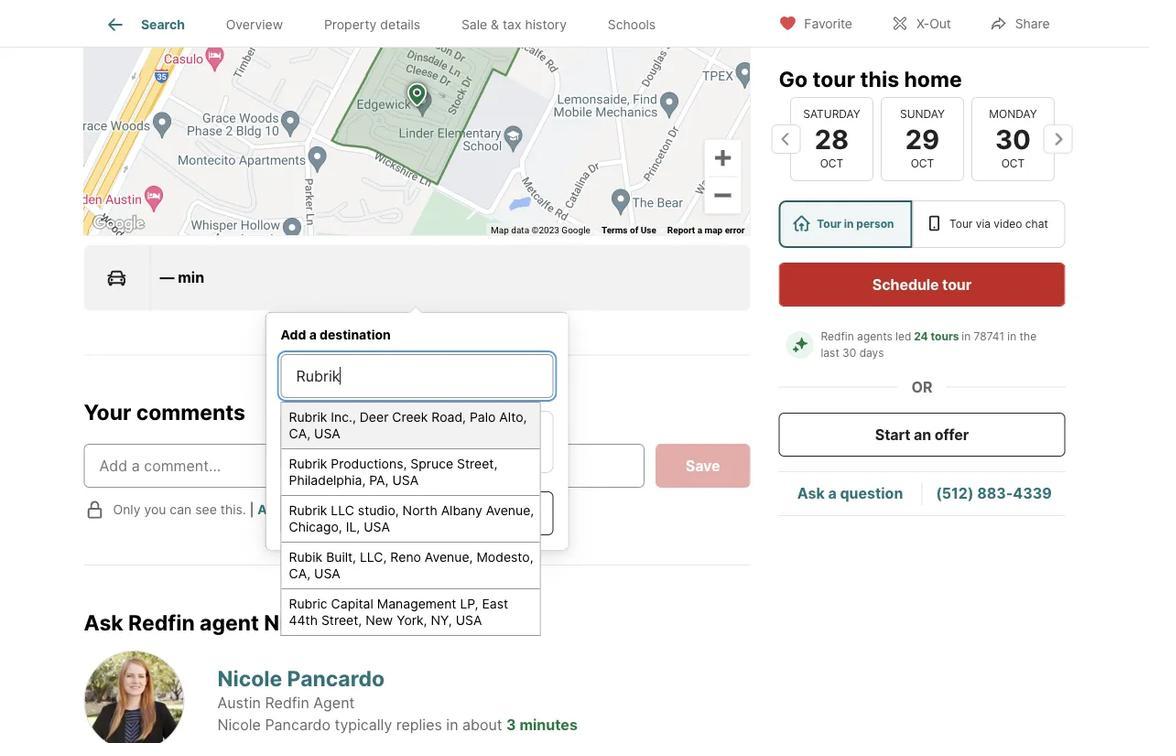 Task type: locate. For each thing, give the bounding box(es) containing it.
1 vertical spatial rubrik
[[289, 457, 327, 472]]

terms of use
[[602, 224, 657, 235]]

oct inside monday 30 oct
[[1001, 157, 1025, 170]]

3 oct from the left
[[1001, 157, 1025, 170]]

0 vertical spatial question
[[840, 485, 904, 503]]

1 horizontal spatial street,
[[457, 457, 498, 472]]

property details tab
[[304, 3, 441, 47]]

1 horizontal spatial redfin
[[265, 695, 309, 712]]

rubrik inside the rubrik llc studio, north albany avenue, chicago, il, usa
[[289, 503, 327, 519]]

1 horizontal spatial question
[[840, 485, 904, 503]]

nicole up nicole pancardo link
[[264, 610, 329, 636]]

1 vertical spatial list box
[[281, 411, 554, 473]]

terms
[[602, 224, 628, 235]]

favorite button
[[763, 4, 868, 42]]

creek
[[392, 410, 428, 425]]

in
[[844, 218, 854, 231], [962, 330, 971, 344], [1008, 330, 1017, 344], [446, 717, 458, 734]]

1 vertical spatial add
[[258, 503, 283, 518]]

tour for go
[[813, 66, 856, 92]]

home
[[905, 66, 962, 92]]

lp,
[[460, 597, 479, 612]]

tour via video chat option
[[913, 201, 1066, 248]]

2 vertical spatial rubrik
[[289, 503, 327, 519]]

schedule tour button
[[779, 263, 1066, 307]]

street,
[[457, 457, 498, 472], [321, 613, 362, 628]]

street, down capital
[[321, 613, 362, 628]]

2 oct from the left
[[911, 157, 934, 170]]

the
[[1020, 330, 1037, 344]]

1 horizontal spatial 30
[[995, 123, 1031, 155]]

1 horizontal spatial avenue,
[[486, 503, 534, 519]]

street, inside rubric capital management lp, east 44th street, new york, ny, usa
[[321, 613, 362, 628]]

usa down built,
[[314, 566, 341, 582]]

0 vertical spatial add
[[281, 327, 306, 343]]

0 vertical spatial avenue,
[[486, 503, 534, 519]]

tab list containing search
[[84, 0, 691, 47]]

this
[[861, 66, 900, 92]]

rubric
[[289, 597, 328, 612]]

1 ca, from the top
[[289, 426, 311, 441]]

schedule
[[873, 276, 939, 294]]

rubrik productions, spruce street, philadelphia, pa, usa
[[289, 457, 498, 488]]

in left the
[[1008, 330, 1017, 344]]

0 vertical spatial tour
[[813, 66, 856, 92]]

x-out button
[[876, 4, 967, 42]]

tour for tour via video chat
[[950, 218, 973, 231]]

2 vertical spatial nicole
[[218, 717, 261, 734]]

1 vertical spatial pancardo
[[265, 717, 331, 734]]

favorite
[[805, 16, 853, 32]]

redfin agents led 24 tours in 78741
[[821, 330, 1005, 344]]

rubrik left inc.,
[[289, 410, 327, 425]]

oct down the 28
[[820, 157, 843, 170]]

list box
[[779, 201, 1066, 248], [281, 411, 554, 473]]

rubrik up philadelphia,
[[289, 457, 327, 472]]

0 horizontal spatial oct
[[820, 157, 843, 170]]

modesto,
[[477, 550, 534, 566]]

x-out
[[917, 16, 952, 32]]

calculate
[[348, 505, 416, 522]]

1 horizontal spatial oct
[[911, 157, 934, 170]]

1 vertical spatial street,
[[321, 613, 362, 628]]

il,
[[346, 519, 360, 535]]

oct for 28
[[820, 157, 843, 170]]

2 vertical spatial redfin
[[265, 695, 309, 712]]

0 horizontal spatial list box
[[281, 411, 554, 473]]

0 vertical spatial street,
[[457, 457, 498, 472]]

see
[[195, 503, 217, 518]]

ny,
[[431, 613, 452, 628]]

list box containing tour in person
[[779, 201, 1066, 248]]

spruce
[[411, 457, 454, 472]]

30 down monday
[[995, 123, 1031, 155]]

1 vertical spatial redfin
[[128, 610, 195, 636]]

rubrik up chicago,
[[289, 503, 327, 519]]

tour left person
[[817, 218, 842, 231]]

schools
[[608, 17, 656, 32]]

minutes
[[520, 717, 578, 734]]

oct down 29 in the right of the page
[[911, 157, 934, 170]]

30 right the last at the right of the page
[[843, 347, 857, 360]]

tab list
[[84, 0, 691, 47]]

search
[[297, 503, 339, 518]]

2 tour from the left
[[950, 218, 973, 231]]

ask for ask a question
[[798, 485, 825, 503]]

0 horizontal spatial avenue,
[[425, 550, 473, 566]]

schedule tour
[[873, 276, 972, 294]]

0 vertical spatial 30
[[995, 123, 1031, 155]]

0 vertical spatial list box
[[779, 201, 1066, 248]]

oct down monday
[[1001, 157, 1025, 170]]

None button
[[790, 97, 873, 181], [881, 97, 964, 181], [971, 97, 1055, 181], [790, 97, 873, 181], [881, 97, 964, 181], [971, 97, 1055, 181]]

pa,
[[369, 473, 389, 488]]

led
[[896, 330, 912, 344]]

30
[[995, 123, 1031, 155], [843, 347, 857, 360]]

tour right schedule
[[943, 276, 972, 294]]

in inside option
[[844, 218, 854, 231]]

search
[[141, 17, 185, 32]]

reno
[[391, 550, 421, 566]]

usa down the studio,
[[364, 519, 390, 535]]

new
[[366, 613, 393, 628]]

alto,
[[500, 410, 527, 425]]

tax
[[503, 17, 522, 32]]

palo
[[470, 410, 496, 425]]

management
[[377, 597, 457, 612]]

oct
[[820, 157, 843, 170], [911, 157, 934, 170], [1001, 157, 1025, 170]]

rubrik for rubrik inc., deer creek road, palo alto, ca, usa
[[289, 410, 327, 425]]

usa right pa,
[[392, 473, 419, 488]]

tour
[[817, 218, 842, 231], [950, 218, 973, 231]]

sunday
[[900, 107, 945, 121]]

1 vertical spatial ask
[[84, 610, 123, 636]]

rubrik inside rubrik productions, spruce street, philadelphia, pa, usa
[[289, 457, 327, 472]]

oct inside sunday 29 oct
[[911, 157, 934, 170]]

tours
[[931, 330, 960, 344]]

pancardo down 'agent'
[[265, 717, 331, 734]]

— min
[[160, 269, 204, 287]]

1 vertical spatial avenue,
[[425, 550, 473, 566]]

1 oct from the left
[[820, 157, 843, 170]]

add left the 'destination'
[[281, 327, 306, 343]]

built,
[[326, 550, 356, 566]]

usa down inc.,
[[314, 426, 341, 441]]

1 vertical spatial tour
[[943, 276, 972, 294]]

street, right spruce
[[457, 457, 498, 472]]

0 vertical spatial redfin
[[821, 330, 854, 344]]

can
[[170, 503, 192, 518]]

nicole up austin
[[218, 666, 282, 692]]

oct inside saturday 28 oct
[[820, 157, 843, 170]]

3 rubrik from the top
[[289, 503, 327, 519]]

use
[[641, 224, 657, 235]]

map data ©2023 google
[[491, 224, 591, 235]]

1 rubrik from the top
[[289, 410, 327, 425]]

2 rubrik from the top
[[289, 457, 327, 472]]

schools tab
[[588, 3, 677, 47]]

redfin down nicole pancardo link
[[265, 695, 309, 712]]

(512) 883-4339 link
[[936, 485, 1052, 503]]

rubrik inside rubrik inc., deer creek road, palo alto, ca, usa
[[289, 410, 327, 425]]

albany
[[441, 503, 482, 519]]

last
[[821, 347, 840, 360]]

ask for ask redfin agent nicole a question
[[84, 610, 123, 636]]

nicole down austin
[[218, 717, 261, 734]]

0 horizontal spatial 30
[[843, 347, 857, 360]]

a
[[698, 224, 703, 235], [309, 327, 317, 343], [828, 485, 837, 503], [286, 503, 294, 518], [334, 610, 346, 636]]

usa inside the rubrik llc studio, north albany avenue, chicago, il, usa
[[364, 519, 390, 535]]

0 horizontal spatial tour
[[813, 66, 856, 92]]

Type a location or address text field
[[296, 365, 538, 387]]

2 horizontal spatial oct
[[1001, 157, 1025, 170]]

agent
[[200, 610, 259, 636]]

redfin left agent
[[128, 610, 195, 636]]

start an offer button
[[779, 413, 1066, 457]]

usa down lp,
[[456, 613, 482, 628]]

1 vertical spatial ca,
[[289, 566, 311, 582]]

rubric capital management lp, east 44th street, new york, ny, usa
[[289, 597, 509, 628]]

1 vertical spatial question
[[351, 610, 442, 636]]

1 horizontal spatial list box
[[779, 201, 1066, 248]]

you
[[144, 503, 166, 518]]

in the last 30 days
[[821, 330, 1040, 360]]

sale
[[462, 17, 487, 32]]

0 horizontal spatial street,
[[321, 613, 362, 628]]

tour left the via
[[950, 218, 973, 231]]

oct for 29
[[911, 157, 934, 170]]

pancardo up 'agent'
[[287, 666, 385, 692]]

property
[[324, 17, 377, 32]]

typically
[[335, 717, 392, 734]]

question
[[840, 485, 904, 503], [351, 610, 442, 636]]

avenue, right the reno
[[425, 550, 473, 566]]

google
[[562, 224, 591, 235]]

0 vertical spatial ca,
[[289, 426, 311, 441]]

street, inside rubrik productions, spruce street, philadelphia, pa, usa
[[457, 457, 498, 472]]

nicole pancardo austin redfin agent nicole pancardo typically replies in about 3 minutes
[[218, 666, 578, 734]]

your comments
[[84, 400, 246, 425]]

ca, up philadelphia,
[[289, 426, 311, 441]]

partner
[[342, 503, 389, 518]]

deer
[[360, 410, 389, 425]]

in left person
[[844, 218, 854, 231]]

0 horizontal spatial question
[[351, 610, 442, 636]]

1 horizontal spatial ask
[[798, 485, 825, 503]]

tour up saturday
[[813, 66, 856, 92]]

save
[[686, 457, 720, 475]]

philadelphia,
[[289, 473, 366, 488]]

0 vertical spatial rubrik
[[289, 410, 327, 425]]

in right tours
[[962, 330, 971, 344]]

1 vertical spatial 30
[[843, 347, 857, 360]]

in left about
[[446, 717, 458, 734]]

sunday 29 oct
[[900, 107, 945, 170]]

avenue, up modesto,
[[486, 503, 534, 519]]

Add a comment... text field
[[99, 455, 629, 477]]

0 horizontal spatial tour
[[817, 218, 842, 231]]

tour inside schedule tour button
[[943, 276, 972, 294]]

redfin
[[821, 330, 854, 344], [128, 610, 195, 636], [265, 695, 309, 712]]

rubrik llc studio, north albany avenue, chicago, il, usa
[[289, 503, 534, 535]]

add right |
[[258, 503, 283, 518]]

1 tour from the left
[[817, 218, 842, 231]]

0 vertical spatial ask
[[798, 485, 825, 503]]

ask a question link
[[798, 485, 904, 503]]

person
[[857, 218, 895, 231]]

rubrik for rubrik productions, spruce street, philadelphia, pa, usa
[[289, 457, 327, 472]]

redfin up the last at the right of the page
[[821, 330, 854, 344]]

1 horizontal spatial tour
[[943, 276, 972, 294]]

1 horizontal spatial tour
[[950, 218, 973, 231]]

about
[[463, 717, 503, 734]]

4339
[[1013, 485, 1052, 503]]

0 horizontal spatial ask
[[84, 610, 123, 636]]

next image
[[1044, 124, 1073, 154]]

list box for this
[[779, 201, 1066, 248]]

ca, down rubik
[[289, 566, 311, 582]]

2 ca, from the top
[[289, 566, 311, 582]]

|
[[250, 503, 254, 518]]

menu bar
[[93, 0, 247, 25]]



Task type: vqa. For each thing, say whether or not it's contained in the screenshot.
, to the left
no



Task type: describe. For each thing, give the bounding box(es) containing it.
studio,
[[358, 503, 399, 519]]

(512) 883-4339
[[936, 485, 1052, 503]]

2 horizontal spatial redfin
[[821, 330, 854, 344]]

oct for 30
[[1001, 157, 1025, 170]]

3
[[507, 717, 516, 734]]

details
[[380, 17, 421, 32]]

a for ask
[[828, 485, 837, 503]]

only
[[113, 503, 141, 518]]

comments
[[136, 400, 246, 425]]

report a map error
[[668, 224, 745, 235]]

28
[[815, 123, 849, 155]]

calculate commute button
[[281, 492, 554, 536]]

avenue, inside the rubrik llc studio, north albany avenue, chicago, il, usa
[[486, 503, 534, 519]]

previous image
[[772, 124, 801, 154]]

x-
[[917, 16, 930, 32]]

ask redfin agent nicole a question
[[84, 610, 442, 636]]

chat
[[1026, 218, 1049, 231]]

saturday 28 oct
[[803, 107, 860, 170]]

east
[[482, 597, 509, 612]]

ca, inside rubrik inc., deer creek road, palo alto, ca, usa
[[289, 426, 311, 441]]

1 vertical spatial nicole
[[218, 666, 282, 692]]

save button
[[656, 444, 751, 488]]

30 inside monday 30 oct
[[995, 123, 1031, 155]]

tour in person option
[[779, 201, 913, 248]]

in inside in the last 30 days
[[1008, 330, 1017, 344]]

nicole pancardo link
[[218, 666, 385, 692]]

saturday
[[803, 107, 860, 121]]

ask a question
[[798, 485, 904, 503]]

search link
[[104, 14, 185, 36]]

usa inside rubrik productions, spruce street, philadelphia, pa, usa
[[392, 473, 419, 488]]

replies
[[396, 717, 442, 734]]

map region
[[0, 0, 879, 310]]

chicago,
[[289, 519, 342, 535]]

report
[[668, 224, 695, 235]]

report a map error link
[[668, 224, 745, 235]]

of
[[630, 224, 639, 235]]

add a search partner button
[[258, 503, 389, 518]]

rubik
[[289, 550, 323, 566]]

austin redfin agentnicole pancardo image
[[84, 651, 185, 744]]

883-
[[978, 485, 1013, 503]]

out
[[930, 16, 952, 32]]

list box for destination
[[281, 411, 554, 473]]

york,
[[397, 613, 427, 628]]

©2023
[[532, 224, 560, 235]]

a for add
[[309, 327, 317, 343]]

usa inside rubik built, llc, reno avenue, modesto, ca, usa
[[314, 566, 341, 582]]

overview tab
[[205, 3, 304, 47]]

a for report
[[698, 224, 703, 235]]

24
[[914, 330, 929, 344]]

destination
[[320, 327, 391, 343]]

(512)
[[936, 485, 974, 503]]

only you can see this.
[[113, 503, 246, 518]]

sale & tax history tab
[[441, 3, 588, 47]]

north
[[403, 503, 438, 519]]

llc,
[[360, 550, 387, 566]]

monday
[[989, 107, 1037, 121]]

road,
[[432, 410, 466, 425]]

30 inside in the last 30 days
[[843, 347, 857, 360]]

history
[[525, 17, 567, 32]]

29
[[905, 123, 940, 155]]

austin
[[218, 695, 261, 712]]

rubik built, llc, reno avenue, modesto, ca, usa
[[289, 550, 534, 582]]

tour via video chat
[[950, 218, 1049, 231]]

offer
[[935, 426, 969, 444]]

share
[[1016, 16, 1050, 32]]

in inside the nicole pancardo austin redfin agent nicole pancardo typically replies in about 3 minutes
[[446, 717, 458, 734]]

this.
[[221, 503, 246, 518]]

ca, inside rubik built, llc, reno avenue, modesto, ca, usa
[[289, 566, 311, 582]]

terms of use link
[[602, 224, 657, 235]]

google image
[[88, 212, 149, 236]]

tour for schedule
[[943, 276, 972, 294]]

78741
[[974, 330, 1005, 344]]

error
[[725, 224, 745, 235]]

go tour this home
[[779, 66, 962, 92]]

rubrik for rubrik llc studio, north albany avenue, chicago, il, usa
[[289, 503, 327, 519]]

overview
[[226, 17, 283, 32]]

&
[[491, 17, 499, 32]]

tour for tour in person
[[817, 218, 842, 231]]

start
[[876, 426, 911, 444]]

0 horizontal spatial redfin
[[128, 610, 195, 636]]

capital
[[331, 597, 374, 612]]

property details
[[324, 17, 421, 32]]

map
[[491, 224, 509, 235]]

add a destination
[[281, 327, 391, 343]]

productions,
[[331, 457, 407, 472]]

redfin inside the nicole pancardo austin redfin agent nicole pancardo typically replies in about 3 minutes
[[265, 695, 309, 712]]

share button
[[974, 4, 1066, 42]]

usa inside rubrik inc., deer creek road, palo alto, ca, usa
[[314, 426, 341, 441]]

0 vertical spatial nicole
[[264, 610, 329, 636]]

usa inside rubric capital management lp, east 44th street, new york, ny, usa
[[456, 613, 482, 628]]

avenue, inside rubik built, llc, reno avenue, modesto, ca, usa
[[425, 550, 473, 566]]

44th
[[289, 613, 318, 628]]

commute
[[419, 505, 486, 522]]

agents
[[858, 330, 893, 344]]

tour in person
[[817, 218, 895, 231]]

sale & tax history
[[462, 17, 567, 32]]

video
[[994, 218, 1023, 231]]

—
[[160, 269, 175, 287]]

0 vertical spatial pancardo
[[287, 666, 385, 692]]



